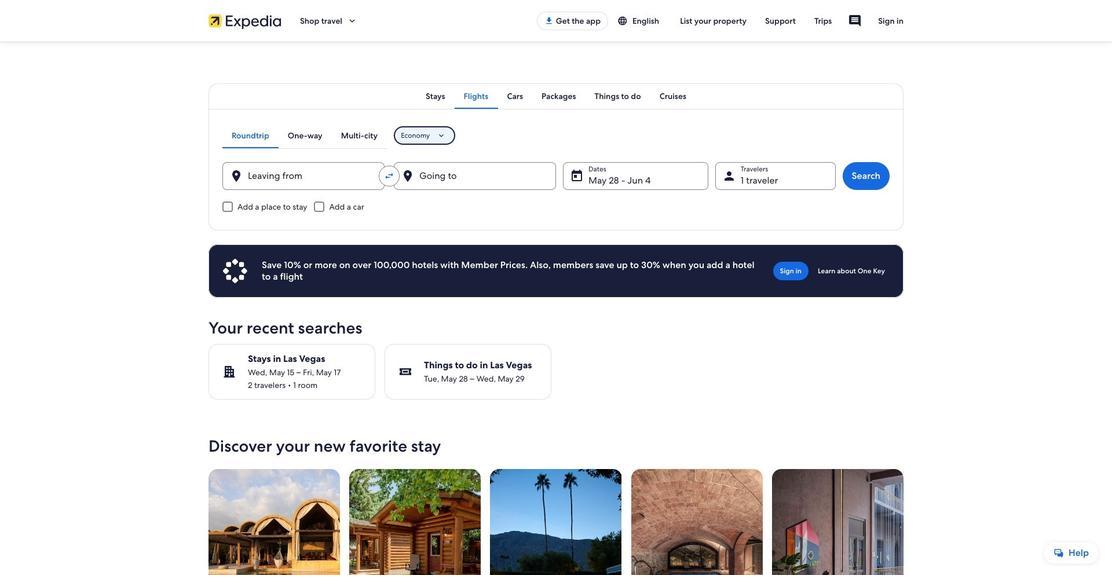 Task type: locate. For each thing, give the bounding box(es) containing it.
main content
[[0, 42, 1113, 575]]

swap origin and destination values image
[[384, 171, 395, 181]]

tab list
[[209, 83, 904, 109], [223, 123, 387, 148]]

1 vertical spatial tab list
[[223, 123, 387, 148]]

stays image
[[223, 365, 236, 379]]

communication center icon image
[[848, 14, 862, 28]]

trailing image
[[347, 16, 358, 26]]

small image
[[618, 16, 628, 26]]

view next property themes image
[[897, 550, 911, 564]]

download the app button image
[[545, 16, 554, 25]]

expedia logo image
[[209, 13, 282, 29]]



Task type: vqa. For each thing, say whether or not it's contained in the screenshot.
directional icon
no



Task type: describe. For each thing, give the bounding box(es) containing it.
0 vertical spatial tab list
[[209, 83, 904, 109]]

things to do image
[[399, 365, 413, 379]]



